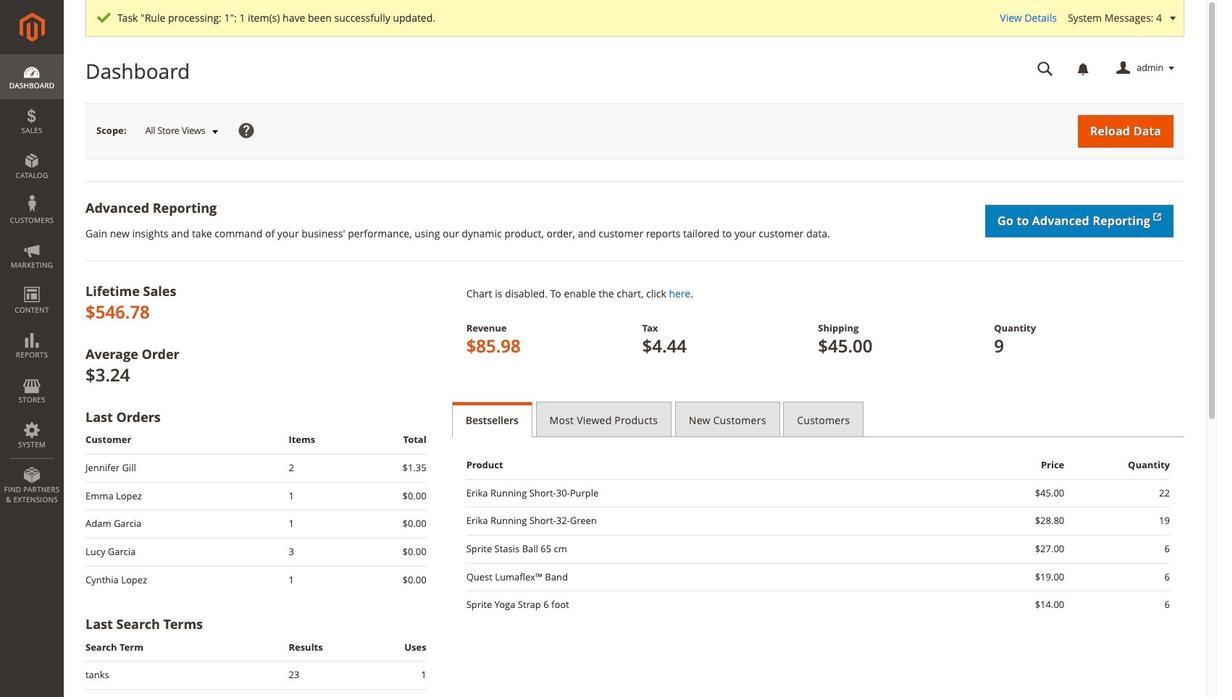 Task type: locate. For each thing, give the bounding box(es) containing it.
tab list
[[452, 402, 1185, 438]]

None text field
[[1028, 56, 1064, 81]]

magento admin panel image
[[19, 12, 45, 42]]

menu bar
[[0, 54, 64, 512]]



